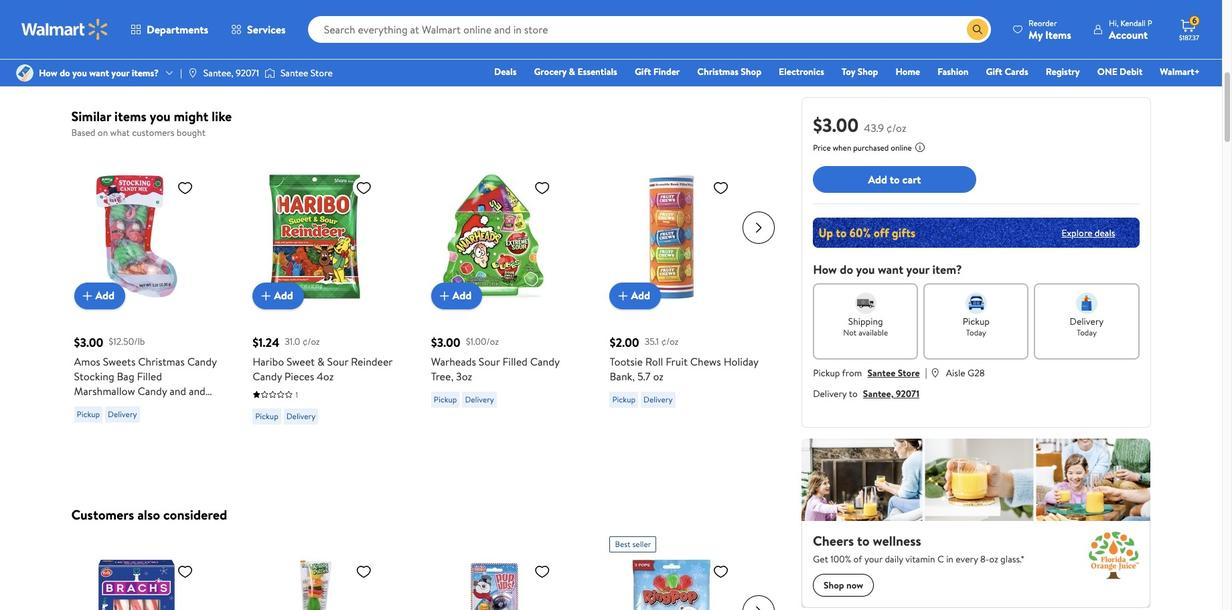Task type: locate. For each thing, give the bounding box(es) containing it.
and right pc
[[189, 384, 206, 398]]

product group
[[74, 147, 223, 466], [253, 147, 402, 466], [431, 147, 581, 466], [610, 147, 759, 466], [610, 531, 759, 610]]

you for how do you want your item?
[[857, 261, 875, 278]]

2 add button from the left
[[253, 282, 304, 309]]

1 add to cart image from the left
[[79, 288, 95, 304]]

0 horizontal spatial add to cart image
[[79, 288, 95, 304]]

want left item?
[[878, 261, 904, 278]]

shipping
[[849, 315, 883, 328]]

shop right toy in the right top of the page
[[858, 65, 879, 78]]

home link
[[890, 64, 927, 79]]

2 gift from the left
[[987, 65, 1003, 78]]

your left item?
[[907, 261, 930, 278]]

1 horizontal spatial want
[[878, 261, 904, 278]]

price when purchased online
[[814, 142, 912, 153]]

add up 35.1
[[631, 288, 651, 303]]

reorder my items
[[1029, 17, 1072, 42]]

add to cart image up amos
[[79, 288, 95, 304]]

customers also considered
[[71, 506, 227, 524]]

2 add to cart image from the left
[[258, 288, 274, 304]]

$3.00 inside $3.00 $1.00/oz warheads sour filled candy tree, 3oz
[[431, 334, 461, 351]]

& right sweet
[[318, 354, 325, 369]]

kendall
[[1121, 17, 1146, 28]]

¢/oz right 31.0
[[303, 335, 320, 349]]

0 horizontal spatial want
[[89, 66, 109, 80]]

haribo sweet & sour reindeer candy pieces 4oz image
[[253, 174, 377, 298]]

add to cart image
[[79, 288, 95, 304], [258, 288, 274, 304], [437, 288, 453, 304]]

christmas right bag
[[138, 354, 185, 369]]

1 vertical spatial santee,
[[864, 387, 894, 401]]

$2.00
[[610, 334, 640, 351]]

and right 9
[[170, 384, 186, 398]]

add button
[[74, 282, 125, 309], [253, 282, 304, 309], [431, 282, 483, 309], [610, 282, 661, 309]]

pickup from santee store |
[[814, 365, 928, 380]]

add to favorites list, frankford spongebob krabby patties holiday gummy candy kabob pop 1.31oz image
[[356, 563, 372, 580]]

0 horizontal spatial christmas
[[138, 354, 185, 369]]

Search search field
[[308, 16, 992, 43]]

shop inside toy shop link
[[858, 65, 879, 78]]

brach's holiday soft peppermint stir stick candy, 10 ct, 5oz image
[[74, 558, 199, 610]]

gift finder link
[[629, 64, 686, 79]]

0 vertical spatial do
[[60, 66, 70, 80]]

add button for warheads sour filled candy tree, 3oz
[[431, 282, 483, 309]]

&
[[569, 65, 576, 78], [318, 354, 325, 369]]

add for amos sweets christmas candy stocking bag filled marshmallow candy and and mini candy cane, 9 pc
[[95, 288, 115, 303]]

shop for christmas shop
[[741, 65, 762, 78]]

0 vertical spatial santee,
[[204, 66, 234, 80]]

1 horizontal spatial filled
[[503, 354, 528, 369]]

add button for amos sweets christmas candy stocking bag filled marshmallow candy and and mini candy cane, 9 pc
[[74, 282, 125, 309]]

| left aisle
[[926, 365, 928, 380]]

1 horizontal spatial 92071
[[896, 387, 920, 401]]

add button up $1.24
[[253, 282, 304, 309]]

0 horizontal spatial shop
[[741, 65, 762, 78]]

gift left finder
[[635, 65, 651, 78]]

and
[[170, 384, 186, 398], [189, 384, 206, 398]]

reorder
[[1029, 17, 1058, 28]]

today for delivery
[[1077, 327, 1097, 338]]

1 gift from the left
[[635, 65, 651, 78]]

1 horizontal spatial sour
[[479, 354, 500, 369]]

online
[[891, 142, 912, 153]]

add to cart image up warheads
[[437, 288, 453, 304]]

0 vertical spatial 92071
[[236, 66, 259, 80]]

92071
[[236, 66, 259, 80], [896, 387, 920, 401]]

add to favorites list, haribo sweet & sour reindeer candy pieces 4oz image
[[356, 179, 372, 196]]

0 horizontal spatial to
[[849, 387, 858, 401]]

delivery down the intent image for delivery
[[1070, 315, 1104, 328]]

¢/oz up the online
[[887, 121, 907, 135]]

0 horizontal spatial gift
[[635, 65, 651, 78]]

your left items?
[[111, 66, 130, 80]]

$187.37
[[1180, 33, 1200, 42]]

one debit
[[1098, 65, 1143, 78]]

add to cart image for haribo sweet & sour reindeer candy pieces 4oz
[[258, 288, 274, 304]]

0 horizontal spatial and
[[170, 384, 186, 398]]

explore deals
[[1062, 226, 1116, 240]]

how for how do you want your item?
[[814, 261, 837, 278]]

& inside $1.24 31.0 ¢/oz haribo sweet & sour reindeer candy pieces 4oz
[[318, 354, 325, 369]]

santee, 92071
[[204, 66, 259, 80]]

¢/oz inside $2.00 35.1 ¢/oz tootsie roll fruit chews holiday bank, 5.7 oz
[[662, 335, 679, 349]]

 image for santee, 92071
[[187, 68, 198, 78]]

 image left the santee, 92071
[[187, 68, 198, 78]]

add for haribo sweet & sour reindeer candy pieces 4oz
[[274, 288, 293, 303]]

next slide for customers also considered list image
[[743, 596, 775, 610]]

0 vertical spatial |
[[180, 66, 182, 80]]

1 horizontal spatial you
[[150, 107, 171, 125]]

¢/oz inside $3.00 43.9 ¢/oz
[[887, 121, 907, 135]]

warheads sour filled candy tree, 3oz image
[[431, 174, 556, 298]]

1 horizontal spatial store
[[898, 366, 920, 380]]

customers
[[71, 506, 134, 524]]

want left next image
[[89, 66, 109, 80]]

0 horizontal spatial &
[[318, 354, 325, 369]]

delivery today
[[1070, 315, 1104, 338]]

do for how do you want your items?
[[60, 66, 70, 80]]

0 horizontal spatial ¢/oz
[[303, 335, 320, 349]]

2 shop from the left
[[858, 65, 879, 78]]

1 horizontal spatial ¢/oz
[[662, 335, 679, 349]]

you for how do you want your items?
[[72, 66, 87, 80]]

considered
[[163, 506, 227, 524]]

how for how do you want your items?
[[39, 66, 57, 80]]

1 vertical spatial christmas
[[138, 354, 185, 369]]

add to favorites list, brach's holiday soft peppermint stir stick candy, 10 ct, 5oz image
[[177, 563, 193, 580]]

do up the 'shipping' in the right bottom of the page
[[840, 261, 854, 278]]

0 horizontal spatial  image
[[187, 68, 198, 78]]

add up $1.00/oz
[[453, 288, 472, 303]]

add to favorites list, warheads sour filled candy tree, 3oz image
[[535, 179, 551, 196]]

registry
[[1046, 65, 1081, 78]]

christmas inside $3.00 $12.50/lb amos sweets christmas candy stocking bag filled marshmallow candy and and mini candy cane, 9 pc
[[138, 354, 185, 369]]

today inside pickup today
[[967, 327, 987, 338]]

2 horizontal spatial add to cart image
[[437, 288, 453, 304]]

1 horizontal spatial and
[[189, 384, 206, 398]]

toy
[[842, 65, 856, 78]]

2 sour from the left
[[479, 354, 500, 369]]

sweets
[[103, 354, 136, 369]]

0 horizontal spatial |
[[180, 66, 182, 80]]

santee
[[281, 66, 309, 80], [868, 366, 896, 380]]

sour down $1.00/oz
[[479, 354, 500, 369]]

shop inside christmas shop link
[[741, 65, 762, 78]]

want for items?
[[89, 66, 109, 80]]

purchased
[[854, 142, 889, 153]]

1 add button from the left
[[74, 282, 125, 309]]

want for item?
[[878, 261, 904, 278]]

shop left electronics "link"
[[741, 65, 762, 78]]

1 vertical spatial store
[[898, 366, 920, 380]]

pc
[[166, 398, 178, 413]]

1 horizontal spatial your
[[907, 261, 930, 278]]

do
[[60, 66, 70, 80], [840, 261, 854, 278]]

1 vertical spatial 92071
[[896, 387, 920, 401]]

add button up $12.50/lb
[[74, 282, 125, 309]]

filled inside $3.00 $1.00/oz warheads sour filled candy tree, 3oz
[[503, 354, 528, 369]]

gift
[[635, 65, 651, 78], [987, 65, 1003, 78]]

add down purchased
[[869, 172, 888, 187]]

to down from
[[849, 387, 858, 401]]

4 add button from the left
[[610, 282, 661, 309]]

1 horizontal spatial shop
[[858, 65, 879, 78]]

2 horizontal spatial you
[[857, 261, 875, 278]]

35.1
[[645, 335, 659, 349]]

9
[[158, 398, 164, 413]]

how
[[39, 66, 57, 80], [814, 261, 837, 278]]

0 horizontal spatial $3.00
[[74, 334, 103, 351]]

add button up '$2.00'
[[610, 282, 661, 309]]

best
[[615, 539, 631, 550]]

0 horizontal spatial you
[[72, 66, 87, 80]]

gift finder
[[635, 65, 680, 78]]

best seller
[[615, 539, 651, 550]]

candy inside $1.24 31.0 ¢/oz haribo sweet & sour reindeer candy pieces 4oz
[[253, 369, 282, 384]]

your for item?
[[907, 261, 930, 278]]

1 horizontal spatial today
[[1077, 327, 1097, 338]]

add to cart button
[[814, 166, 977, 193]]

home
[[896, 65, 921, 78]]

$3.00 up when
[[814, 112, 859, 138]]

similar
[[71, 107, 111, 125]]

2 horizontal spatial $3.00
[[814, 112, 859, 138]]

to left cart
[[890, 172, 900, 187]]

0 vertical spatial christmas
[[698, 65, 739, 78]]

amos sweets christmas candy stocking bag filled marshmallow candy and and mini candy cane, 9 pc image
[[74, 174, 199, 298]]

search icon image
[[973, 24, 984, 35]]

1 vertical spatial want
[[878, 261, 904, 278]]

hi,
[[1109, 17, 1119, 28]]

3 add to cart image from the left
[[437, 288, 453, 304]]

filled right the 3oz
[[503, 354, 528, 369]]

your
[[111, 66, 130, 80], [907, 261, 930, 278]]

on
[[98, 126, 108, 139]]

you inside similar items you might like based on what customers bought
[[150, 107, 171, 125]]

92071 down services dropdown button
[[236, 66, 259, 80]]

Walmart Site-Wide search field
[[308, 16, 992, 43]]

1 horizontal spatial $3.00
[[431, 334, 461, 351]]

santee, up like
[[204, 66, 234, 80]]

similar items you might like based on what customers bought
[[71, 107, 232, 139]]

do down walmart image
[[60, 66, 70, 80]]

 image
[[265, 66, 275, 80], [187, 68, 198, 78]]

1 horizontal spatial how
[[814, 261, 837, 278]]

1 horizontal spatial do
[[840, 261, 854, 278]]

1 horizontal spatial santee
[[868, 366, 896, 380]]

0 horizontal spatial your
[[111, 66, 130, 80]]

pickup
[[963, 315, 990, 328], [814, 366, 841, 380], [434, 394, 457, 405], [613, 394, 636, 405], [77, 408, 100, 420], [255, 410, 279, 422]]

you
[[72, 66, 87, 80], [150, 107, 171, 125], [857, 261, 875, 278]]

1 today from the left
[[967, 327, 987, 338]]

santee down services
[[281, 66, 309, 80]]

0 horizontal spatial store
[[311, 66, 333, 80]]

do for how do you want your item?
[[840, 261, 854, 278]]

might
[[174, 107, 209, 125]]

¢/oz right 35.1
[[662, 335, 679, 349]]

gift cards link
[[981, 64, 1035, 79]]

product group containing best seller
[[610, 531, 759, 610]]

electronics link
[[773, 64, 831, 79]]

you up customers
[[150, 107, 171, 125]]

0 horizontal spatial today
[[967, 327, 987, 338]]

0 horizontal spatial sour
[[327, 354, 349, 369]]

registry link
[[1040, 64, 1087, 79]]

grocery
[[534, 65, 567, 78]]

christmas right finder
[[698, 65, 739, 78]]

you left next image
[[72, 66, 87, 80]]

1 shop from the left
[[741, 65, 762, 78]]

santee store
[[281, 66, 333, 80]]

store
[[311, 66, 333, 80], [898, 366, 920, 380]]

santee inside pickup from santee store |
[[868, 366, 896, 380]]

1 vertical spatial do
[[840, 261, 854, 278]]

gift left cards
[[987, 65, 1003, 78]]

account
[[1109, 27, 1149, 42]]

$3.00 up amos
[[74, 334, 103, 351]]

marshmallow
[[74, 384, 135, 398]]

1 horizontal spatial  image
[[265, 66, 275, 80]]

amos
[[74, 354, 100, 369]]

1 vertical spatial |
[[926, 365, 928, 380]]

$3.00 43.9 ¢/oz
[[814, 112, 907, 138]]

0 horizontal spatial do
[[60, 66, 70, 80]]

add button up $1.00/oz
[[431, 282, 483, 309]]

mini
[[74, 398, 94, 413]]

you up intent image for shipping
[[857, 261, 875, 278]]

0 vertical spatial want
[[89, 66, 109, 80]]

92071 down santee store button
[[896, 387, 920, 401]]

santee up santee, 92071 button
[[868, 366, 896, 380]]

$3.00 $12.50/lb amos sweets christmas candy stocking bag filled marshmallow candy and and mini candy cane, 9 pc
[[74, 334, 217, 413]]

1 horizontal spatial add to cart image
[[258, 288, 274, 304]]

1 horizontal spatial to
[[890, 172, 900, 187]]

2 today from the left
[[1077, 327, 1097, 338]]

pickup left from
[[814, 366, 841, 380]]

1 horizontal spatial gift
[[987, 65, 1003, 78]]

0 horizontal spatial filled
[[137, 369, 162, 384]]

0 vertical spatial you
[[72, 66, 87, 80]]

frankford spongebob krabby patties holiday gummy candy kabob pop 1.31oz image
[[253, 558, 377, 610]]

¢/oz inside $1.24 31.0 ¢/oz haribo sweet & sour reindeer candy pieces 4oz
[[303, 335, 320, 349]]

1 vertical spatial santee
[[868, 366, 896, 380]]

store inside pickup from santee store |
[[898, 366, 920, 380]]

add to favorites list, flix candy pop ups!® holiday classics assorted chupa chups lollipops, 1 single pack image
[[535, 563, 551, 580]]

filled right bag
[[137, 369, 162, 384]]

add button for haribo sweet & sour reindeer candy pieces 4oz
[[253, 282, 304, 309]]

$3.00 inside $3.00 $12.50/lb amos sweets christmas candy stocking bag filled marshmallow candy and and mini candy cane, 9 pc
[[74, 334, 103, 351]]

product group containing $2.00
[[610, 147, 759, 466]]

add up 31.0
[[274, 288, 293, 303]]

0 vertical spatial santee
[[281, 66, 309, 80]]

santee, down pickup from santee store |
[[864, 387, 894, 401]]

to inside "button"
[[890, 172, 900, 187]]

pickup down tree,
[[434, 394, 457, 405]]

¢/oz for $1.24
[[303, 335, 320, 349]]

1 and from the left
[[170, 384, 186, 398]]

seller
[[633, 539, 651, 550]]

¢/oz for $2.00
[[662, 335, 679, 349]]

next image image
[[111, 65, 121, 75]]

add to cart image for amos sweets christmas candy stocking bag filled marshmallow candy and and mini candy cane, 9 pc
[[79, 288, 95, 304]]

delivery down 1
[[287, 410, 316, 422]]

what
[[110, 126, 130, 139]]

0 vertical spatial how
[[39, 66, 57, 80]]

add to cart image up $1.24
[[258, 288, 274, 304]]

toy shop link
[[836, 64, 885, 79]]

0 horizontal spatial how
[[39, 66, 57, 80]]

haribo
[[253, 354, 284, 369]]

from
[[843, 366, 863, 380]]

0 vertical spatial your
[[111, 66, 130, 80]]

2 vertical spatial you
[[857, 261, 875, 278]]

& right grocery
[[569, 65, 576, 78]]

 image left santee store
[[265, 66, 275, 80]]

delivery down oz
[[644, 394, 673, 405]]

today for pickup
[[967, 327, 987, 338]]

filled inside $3.00 $12.50/lb amos sweets christmas candy stocking bag filled marshmallow candy and and mini candy cane, 9 pc
[[137, 369, 162, 384]]

$3.00 up warheads
[[431, 334, 461, 351]]

3 add button from the left
[[431, 282, 483, 309]]

intent image for shipping image
[[855, 293, 877, 314]]

1 vertical spatial your
[[907, 261, 930, 278]]

tootsie roll fruit chews holiday bank, 5.7 oz image
[[610, 174, 735, 298]]

1 vertical spatial how
[[814, 261, 837, 278]]

today inside delivery today
[[1077, 327, 1097, 338]]

2 horizontal spatial ¢/oz
[[887, 121, 907, 135]]

0 vertical spatial to
[[890, 172, 900, 187]]

services
[[247, 22, 286, 37]]

to for delivery
[[849, 387, 858, 401]]

1 vertical spatial you
[[150, 107, 171, 125]]

1 sour from the left
[[327, 354, 349, 369]]

filled
[[503, 354, 528, 369], [137, 369, 162, 384]]

1 vertical spatial to
[[849, 387, 858, 401]]

| right items?
[[180, 66, 182, 80]]

fashion link
[[932, 64, 975, 79]]

 image
[[16, 64, 34, 82]]

1 vertical spatial &
[[318, 354, 325, 369]]

today down intent image for pickup
[[967, 327, 987, 338]]

today down the intent image for delivery
[[1077, 327, 1097, 338]]

pickup today
[[963, 315, 990, 338]]

add to favorites list, amos sweets christmas candy stocking bag filled marshmallow candy and and mini candy cane, 9 pc image
[[177, 179, 193, 196]]

0 vertical spatial &
[[569, 65, 576, 78]]

cane,
[[128, 398, 155, 413]]

$1.24
[[253, 334, 280, 351]]

add up $12.50/lb
[[95, 288, 115, 303]]

sour left reindeer at the bottom of page
[[327, 354, 349, 369]]

to
[[890, 172, 900, 187], [849, 387, 858, 401]]



Task type: describe. For each thing, give the bounding box(es) containing it.
gift for gift cards
[[987, 65, 1003, 78]]

deals
[[1095, 226, 1116, 240]]

1
[[296, 389, 298, 400]]

how do you want your items?
[[39, 66, 159, 80]]

1 horizontal spatial |
[[926, 365, 928, 380]]

5.7
[[638, 369, 651, 384]]

reindeer
[[351, 354, 393, 369]]

walmart+ link
[[1155, 64, 1207, 79]]

1 horizontal spatial &
[[569, 65, 576, 78]]

delivery down from
[[814, 387, 847, 401]]

legal information image
[[915, 142, 926, 153]]

deals
[[494, 65, 517, 78]]

finder
[[654, 65, 680, 78]]

when
[[833, 142, 852, 153]]

fashion
[[938, 65, 969, 78]]

tootsie
[[610, 354, 643, 369]]

oz
[[654, 369, 664, 384]]

2 and from the left
[[189, 384, 206, 398]]

add to favorites list, tootsie roll fruit chews holiday bank, 5.7 oz image
[[713, 179, 729, 196]]

cards
[[1005, 65, 1029, 78]]

based
[[71, 126, 95, 139]]

pickup inside pickup from santee store |
[[814, 366, 841, 380]]

0 vertical spatial store
[[311, 66, 333, 80]]

chews
[[691, 354, 721, 369]]

pickup down 'bank,'
[[613, 394, 636, 405]]

¢/oz for $3.00
[[887, 121, 907, 135]]

departments button
[[119, 13, 220, 46]]

price
[[814, 142, 831, 153]]

$3.00 for $3.00 $12.50/lb amos sweets christmas candy stocking bag filled marshmallow candy and and mini candy cane, 9 pc
[[74, 334, 103, 351]]

sour inside $1.24 31.0 ¢/oz haribo sweet & sour reindeer candy pieces 4oz
[[327, 354, 349, 369]]

$3.00 for $3.00 43.9 ¢/oz
[[814, 112, 859, 138]]

$3.00 for $3.00 $1.00/oz warheads sour filled candy tree, 3oz
[[431, 334, 461, 351]]

 image for santee store
[[265, 66, 275, 80]]

1 horizontal spatial santee,
[[864, 387, 894, 401]]

electronics
[[779, 65, 825, 78]]

holiday
[[724, 354, 759, 369]]

shipping not available
[[844, 315, 889, 338]]

you for similar items you might like based on what customers bought
[[150, 107, 171, 125]]

departments
[[147, 22, 208, 37]]

item?
[[933, 261, 963, 278]]

next slide for similar items you might like list image
[[743, 211, 775, 244]]

delivery to santee, 92071
[[814, 387, 920, 401]]

santee store button
[[868, 366, 920, 380]]

delivery down marshmallow at left bottom
[[108, 408, 137, 420]]

my
[[1029, 27, 1043, 42]]

explore deals link
[[1057, 221, 1121, 245]]

add to cart image for warheads sour filled candy tree, 3oz
[[437, 288, 453, 304]]

0 horizontal spatial santee,
[[204, 66, 234, 80]]

$12.50/lb
[[109, 335, 145, 349]]

warheads
[[431, 354, 476, 369]]

aisle
[[947, 366, 966, 380]]

essentials
[[578, 65, 618, 78]]

0 horizontal spatial santee
[[281, 66, 309, 80]]

pieces
[[285, 369, 314, 384]]

intent image for pickup image
[[966, 293, 987, 314]]

christmas shop
[[698, 65, 762, 78]]

add to favorites list, ring pop christmas 3 count bag - oversized candy jewelry image
[[713, 563, 729, 580]]

fruit
[[666, 354, 688, 369]]

shop for toy shop
[[858, 65, 879, 78]]

not
[[844, 327, 857, 338]]

pickup down intent image for pickup
[[963, 315, 990, 328]]

$1.00/oz
[[466, 335, 499, 349]]

santee, 92071 button
[[864, 387, 920, 401]]

$2.00 35.1 ¢/oz tootsie roll fruit chews holiday bank, 5.7 oz
[[610, 334, 759, 384]]

one debit link
[[1092, 64, 1149, 79]]

deals link
[[488, 64, 523, 79]]

31.0
[[285, 335, 300, 349]]

add to cart
[[869, 172, 922, 187]]

items
[[114, 107, 147, 125]]

candy inside $3.00 $1.00/oz warheads sour filled candy tree, 3oz
[[530, 354, 560, 369]]

walmart image
[[21, 19, 109, 40]]

add to cart image
[[615, 288, 631, 304]]

ring pop christmas 3 count bag - oversized candy jewelry image
[[610, 558, 735, 610]]

customers
[[132, 126, 174, 139]]

bought
[[177, 126, 206, 139]]

$1.24 31.0 ¢/oz haribo sweet & sour reindeer candy pieces 4oz
[[253, 334, 393, 384]]

sweet
[[287, 354, 315, 369]]

4oz
[[317, 369, 334, 384]]

to for add
[[890, 172, 900, 187]]

1 horizontal spatial christmas
[[698, 65, 739, 78]]

g28
[[968, 366, 985, 380]]

$3.00 $1.00/oz warheads sour filled candy tree, 3oz
[[431, 334, 560, 384]]

explore
[[1062, 226, 1093, 240]]

up to sixty percent off deals. shop now. image
[[814, 218, 1140, 248]]

delivery down the 3oz
[[465, 394, 494, 405]]

gift for gift finder
[[635, 65, 651, 78]]

add for warheads sour filled candy tree, 3oz
[[453, 288, 472, 303]]

grocery & essentials
[[534, 65, 618, 78]]

toy shop
[[842, 65, 879, 78]]

services button
[[220, 13, 297, 46]]

add button for tootsie roll fruit chews holiday bank, 5.7 oz
[[610, 282, 661, 309]]

bag
[[117, 369, 134, 384]]

product group containing $1.24
[[253, 147, 402, 466]]

intent image for delivery image
[[1077, 293, 1098, 314]]

43.9
[[865, 121, 884, 135]]

roll
[[646, 354, 664, 369]]

items?
[[132, 66, 159, 80]]

pickup down marshmallow at left bottom
[[77, 408, 100, 420]]

pickup down haribo
[[255, 410, 279, 422]]

debit
[[1120, 65, 1143, 78]]

grocery & essentials link
[[528, 64, 624, 79]]

add inside "button"
[[869, 172, 888, 187]]

christmas shop link
[[692, 64, 768, 79]]

tree,
[[431, 369, 454, 384]]

hi, kendall p account
[[1109, 17, 1153, 42]]

flix candy pop ups!® holiday classics assorted chupa chups lollipops, 1 single pack image
[[431, 558, 556, 610]]

add for tootsie roll fruit chews holiday bank, 5.7 oz
[[631, 288, 651, 303]]

sour inside $3.00 $1.00/oz warheads sour filled candy tree, 3oz
[[479, 354, 500, 369]]

6 $187.37
[[1180, 15, 1200, 42]]

your for items?
[[111, 66, 130, 80]]

also
[[137, 506, 160, 524]]

0 horizontal spatial 92071
[[236, 66, 259, 80]]

walmart+
[[1161, 65, 1201, 78]]

one
[[1098, 65, 1118, 78]]

life savers 5 flavors christmas hard candy storybook gift box - 6.84 oz - image 5 of 6 image
[[78, 0, 156, 53]]



Task type: vqa. For each thing, say whether or not it's contained in the screenshot.
protect
no



